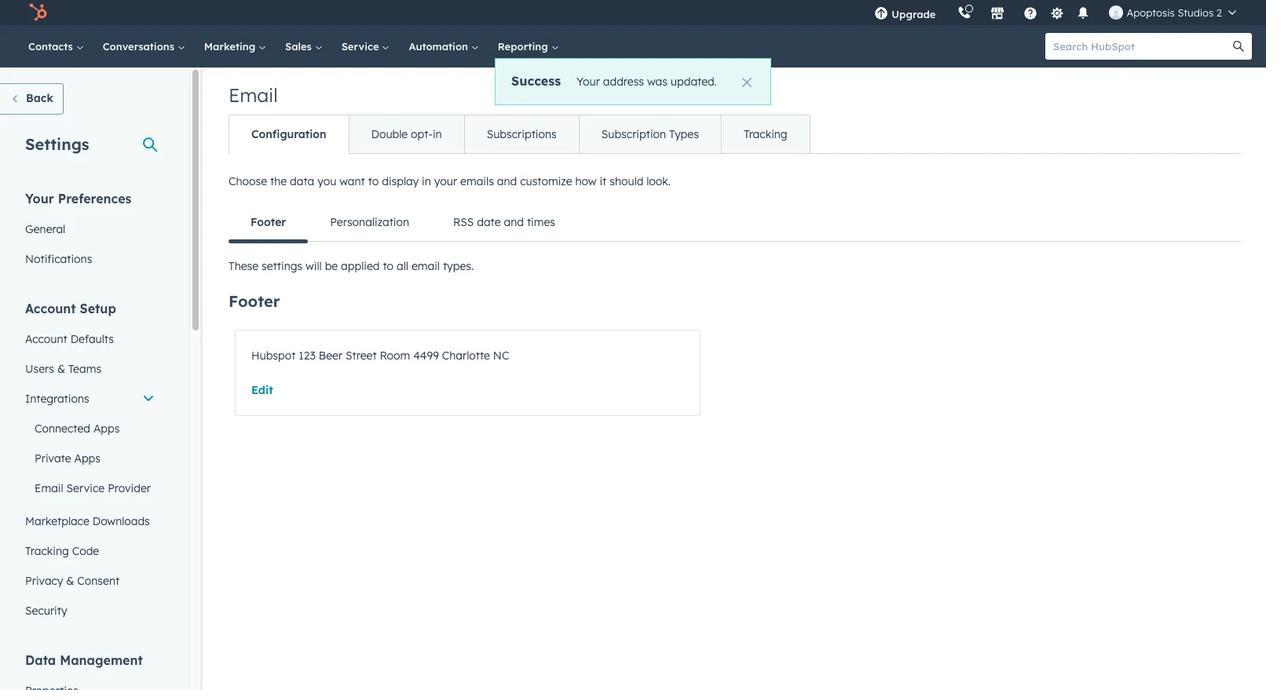 Task type: locate. For each thing, give the bounding box(es) containing it.
data management element
[[16, 652, 164, 691]]

1 horizontal spatial your
[[577, 75, 600, 89]]

notifications link
[[16, 244, 164, 274]]

data management
[[25, 653, 143, 669]]

marketplaces image
[[991, 7, 1005, 21]]

email service provider link
[[16, 474, 164, 504]]

tara schultz image
[[1110, 6, 1124, 20]]

private apps
[[35, 452, 101, 466]]

display
[[382, 174, 419, 189]]

2 navigation from the top
[[229, 204, 1242, 243]]

your for your preferences
[[25, 191, 54, 207]]

apps for connected apps
[[93, 422, 120, 436]]

and right emails
[[497, 174, 517, 189]]

hubspot link
[[19, 3, 59, 22]]

upgrade image
[[875, 7, 889, 21]]

back
[[26, 91, 53, 105]]

conversations
[[103, 40, 177, 53]]

navigation containing configuration
[[229, 115, 811, 154]]

0 vertical spatial &
[[57, 362, 65, 376]]

0 vertical spatial and
[[497, 174, 517, 189]]

hubspot
[[251, 349, 296, 363]]

connected apps
[[35, 422, 120, 436]]

account setup element
[[16, 300, 164, 626]]

in up your
[[433, 127, 442, 141]]

calling icon image
[[958, 6, 972, 20]]

in left your
[[422, 174, 431, 189]]

0 vertical spatial account
[[25, 301, 76, 317]]

account up "users"
[[25, 332, 67, 347]]

subscription types
[[602, 127, 699, 141]]

1 vertical spatial account
[[25, 332, 67, 347]]

apps up private apps link
[[93, 422, 120, 436]]

address
[[603, 75, 644, 89]]

your left "address"
[[577, 75, 600, 89]]

configuration
[[251, 127, 327, 141]]

subscriptions
[[487, 127, 557, 141]]

how
[[576, 174, 597, 189]]

1 vertical spatial and
[[504, 215, 524, 229]]

these settings will be applied to all email types.
[[229, 259, 474, 273]]

email
[[229, 83, 278, 107], [35, 482, 63, 496]]

2 account from the top
[[25, 332, 67, 347]]

account up account defaults
[[25, 301, 76, 317]]

0 horizontal spatial service
[[66, 482, 105, 496]]

apps down connected apps link
[[74, 452, 101, 466]]

downloads
[[93, 515, 150, 529]]

contacts
[[28, 40, 76, 53]]

1 vertical spatial &
[[66, 574, 74, 589]]

email
[[412, 259, 440, 273]]

& right "users"
[[57, 362, 65, 376]]

tracking up privacy
[[25, 545, 69, 559]]

your preferences
[[25, 191, 132, 207]]

success alert
[[495, 58, 772, 105]]

users & teams link
[[16, 354, 164, 384]]

your
[[434, 174, 457, 189]]

beer
[[319, 349, 343, 363]]

marketing
[[204, 40, 259, 53]]

0 vertical spatial navigation
[[229, 115, 811, 154]]

footer
[[251, 215, 286, 229], [229, 292, 280, 311]]

hubspot 123 beer street room 4499 charlotte nc
[[251, 349, 509, 363]]

0 horizontal spatial &
[[57, 362, 65, 376]]

to
[[368, 174, 379, 189], [383, 259, 394, 273]]

in
[[433, 127, 442, 141], [422, 174, 431, 189]]

menu item
[[947, 0, 950, 25]]

the
[[270, 174, 287, 189]]

security
[[25, 604, 67, 618]]

0 horizontal spatial tracking
[[25, 545, 69, 559]]

integrations button
[[16, 384, 164, 414]]

0 horizontal spatial your
[[25, 191, 54, 207]]

service right 'sales' link
[[342, 40, 382, 53]]

applied
[[341, 259, 380, 273]]

close image
[[743, 78, 752, 87]]

apoptosis studios 2
[[1127, 6, 1223, 19]]

0 vertical spatial your
[[577, 75, 600, 89]]

code
[[72, 545, 99, 559]]

0 vertical spatial service
[[342, 40, 382, 53]]

1 horizontal spatial email
[[229, 83, 278, 107]]

1 vertical spatial your
[[25, 191, 54, 207]]

double opt-in link
[[349, 116, 464, 153]]

menu
[[864, 0, 1248, 25]]

to right want
[[368, 174, 379, 189]]

&
[[57, 362, 65, 376], [66, 574, 74, 589]]

1 vertical spatial tracking
[[25, 545, 69, 559]]

help button
[[1018, 0, 1045, 25]]

sales link
[[276, 25, 332, 68]]

rss date and times link
[[431, 204, 578, 241]]

1 account from the top
[[25, 301, 76, 317]]

provider
[[108, 482, 151, 496]]

management
[[60, 653, 143, 669]]

footer link
[[229, 204, 308, 243]]

personalization
[[330, 215, 409, 229]]

settings image
[[1051, 7, 1065, 21]]

tracking inside account setup element
[[25, 545, 69, 559]]

0 vertical spatial email
[[229, 83, 278, 107]]

to for want
[[368, 174, 379, 189]]

navigation for email
[[229, 115, 811, 154]]

email down marketing link
[[229, 83, 278, 107]]

footer down the these
[[229, 292, 280, 311]]

navigation for choose the data you want to display in your emails and customize how it should look.
[[229, 204, 1242, 243]]

customize
[[520, 174, 573, 189]]

private apps link
[[16, 444, 164, 474]]

1 horizontal spatial to
[[383, 259, 394, 273]]

subscriptions link
[[464, 116, 579, 153]]

back link
[[0, 83, 64, 115]]

service down private apps link
[[66, 482, 105, 496]]

0 horizontal spatial email
[[35, 482, 63, 496]]

success
[[512, 73, 561, 89]]

1 vertical spatial navigation
[[229, 204, 1242, 243]]

users & teams
[[25, 362, 101, 376]]

your inside the "success" alert
[[577, 75, 600, 89]]

0 vertical spatial tracking
[[744, 127, 788, 141]]

footer down the at the left
[[251, 215, 286, 229]]

1 horizontal spatial in
[[433, 127, 442, 141]]

& right privacy
[[66, 574, 74, 589]]

account
[[25, 301, 76, 317], [25, 332, 67, 347]]

these
[[229, 259, 259, 273]]

to left all
[[383, 259, 394, 273]]

apps
[[93, 422, 120, 436], [74, 452, 101, 466]]

subscription
[[602, 127, 666, 141]]

charlotte
[[442, 349, 490, 363]]

1 vertical spatial in
[[422, 174, 431, 189]]

0 vertical spatial to
[[368, 174, 379, 189]]

general
[[25, 222, 65, 237]]

1 vertical spatial to
[[383, 259, 394, 273]]

0 horizontal spatial to
[[368, 174, 379, 189]]

1 navigation from the top
[[229, 115, 811, 154]]

email down private
[[35, 482, 63, 496]]

automation link
[[400, 25, 489, 68]]

1 horizontal spatial service
[[342, 40, 382, 53]]

and right date
[[504, 215, 524, 229]]

1 vertical spatial service
[[66, 482, 105, 496]]

0 horizontal spatial in
[[422, 174, 431, 189]]

and
[[497, 174, 517, 189], [504, 215, 524, 229]]

account defaults
[[25, 332, 114, 347]]

Search HubSpot search field
[[1046, 33, 1238, 60]]

data
[[290, 174, 315, 189]]

navigation
[[229, 115, 811, 154], [229, 204, 1242, 243]]

upgrade
[[892, 8, 936, 20]]

your
[[577, 75, 600, 89], [25, 191, 54, 207]]

all
[[397, 259, 409, 273]]

double
[[371, 127, 408, 141]]

navigation containing footer
[[229, 204, 1242, 243]]

1 horizontal spatial &
[[66, 574, 74, 589]]

email inside account setup element
[[35, 482, 63, 496]]

0 vertical spatial apps
[[93, 422, 120, 436]]

tracking down close icon
[[744, 127, 788, 141]]

1 horizontal spatial tracking
[[744, 127, 788, 141]]

settings
[[262, 259, 303, 273]]

0 vertical spatial in
[[433, 127, 442, 141]]

1 vertical spatial email
[[35, 482, 63, 496]]

email service provider
[[35, 482, 151, 496]]

tracking
[[744, 127, 788, 141], [25, 545, 69, 559]]

email for email
[[229, 83, 278, 107]]

choose
[[229, 174, 267, 189]]

1 vertical spatial apps
[[74, 452, 101, 466]]

calling icon button
[[952, 2, 979, 23]]

account defaults link
[[16, 325, 164, 354]]

your up general at the top
[[25, 191, 54, 207]]



Task type: describe. For each thing, give the bounding box(es) containing it.
opt-
[[411, 127, 433, 141]]

rss
[[453, 215, 474, 229]]

reporting
[[498, 40, 551, 53]]

search image
[[1234, 41, 1245, 52]]

settings link
[[1048, 4, 1067, 21]]

menu containing apoptosis studios 2
[[864, 0, 1248, 25]]

was
[[647, 75, 668, 89]]

it
[[600, 174, 607, 189]]

security link
[[16, 596, 164, 626]]

defaults
[[70, 332, 114, 347]]

account for account setup
[[25, 301, 76, 317]]

be
[[325, 259, 338, 273]]

privacy & consent link
[[16, 567, 164, 596]]

1 vertical spatial footer
[[229, 292, 280, 311]]

2
[[1217, 6, 1223, 19]]

want
[[340, 174, 365, 189]]

room
[[380, 349, 410, 363]]

choose the data you want to display in your emails and customize how it should look.
[[229, 174, 671, 189]]

private
[[35, 452, 71, 466]]

types.
[[443, 259, 474, 273]]

0 vertical spatial footer
[[251, 215, 286, 229]]

tracking for tracking
[[744, 127, 788, 141]]

general link
[[16, 215, 164, 244]]

connected
[[35, 422, 90, 436]]

teams
[[68, 362, 101, 376]]

automation
[[409, 40, 471, 53]]

connected apps link
[[16, 414, 164, 444]]

apoptosis studios 2 button
[[1100, 0, 1246, 25]]

service inside account setup element
[[66, 482, 105, 496]]

tracking link
[[721, 116, 810, 153]]

reporting link
[[489, 25, 569, 68]]

nc
[[493, 349, 509, 363]]

apoptosis
[[1127, 6, 1175, 19]]

marketplace
[[25, 515, 89, 529]]

privacy
[[25, 574, 63, 589]]

marketplace downloads
[[25, 515, 150, 529]]

date
[[477, 215, 501, 229]]

should
[[610, 174, 644, 189]]

your for your address was updated.
[[577, 75, 600, 89]]

conversations link
[[93, 25, 195, 68]]

settings
[[25, 134, 89, 154]]

preferences
[[58, 191, 132, 207]]

data
[[25, 653, 56, 669]]

your address was updated.
[[577, 75, 717, 89]]

users
[[25, 362, 54, 376]]

updated.
[[671, 75, 717, 89]]

look.
[[647, 174, 671, 189]]

to for applied
[[383, 259, 394, 273]]

tracking for tracking code
[[25, 545, 69, 559]]

& for privacy
[[66, 574, 74, 589]]

times
[[527, 215, 556, 229]]

service link
[[332, 25, 400, 68]]

personalization link
[[308, 204, 431, 241]]

street
[[346, 349, 377, 363]]

email for email service provider
[[35, 482, 63, 496]]

will
[[306, 259, 322, 273]]

search button
[[1226, 33, 1253, 60]]

consent
[[77, 574, 120, 589]]

account setup
[[25, 301, 116, 317]]

edit button
[[251, 383, 273, 398]]

integrations
[[25, 392, 89, 406]]

notifications image
[[1077, 7, 1091, 21]]

types
[[669, 127, 699, 141]]

tracking code link
[[16, 537, 164, 567]]

configuration link
[[229, 116, 349, 153]]

account for account defaults
[[25, 332, 67, 347]]

privacy & consent
[[25, 574, 120, 589]]

studios
[[1178, 6, 1214, 19]]

123
[[299, 349, 316, 363]]

edit
[[251, 383, 273, 398]]

marketplaces button
[[982, 0, 1015, 25]]

contacts link
[[19, 25, 93, 68]]

notifications button
[[1071, 0, 1097, 25]]

marketing link
[[195, 25, 276, 68]]

your preferences element
[[16, 190, 164, 274]]

rss date and times
[[453, 215, 556, 229]]

notifications
[[25, 252, 92, 266]]

apps for private apps
[[74, 452, 101, 466]]

you
[[318, 174, 337, 189]]

& for users
[[57, 362, 65, 376]]

tracking code
[[25, 545, 99, 559]]

help image
[[1024, 7, 1038, 21]]

hubspot image
[[28, 3, 47, 22]]



Task type: vqa. For each thing, say whether or not it's contained in the screenshot.
1st press to sort. element from right
no



